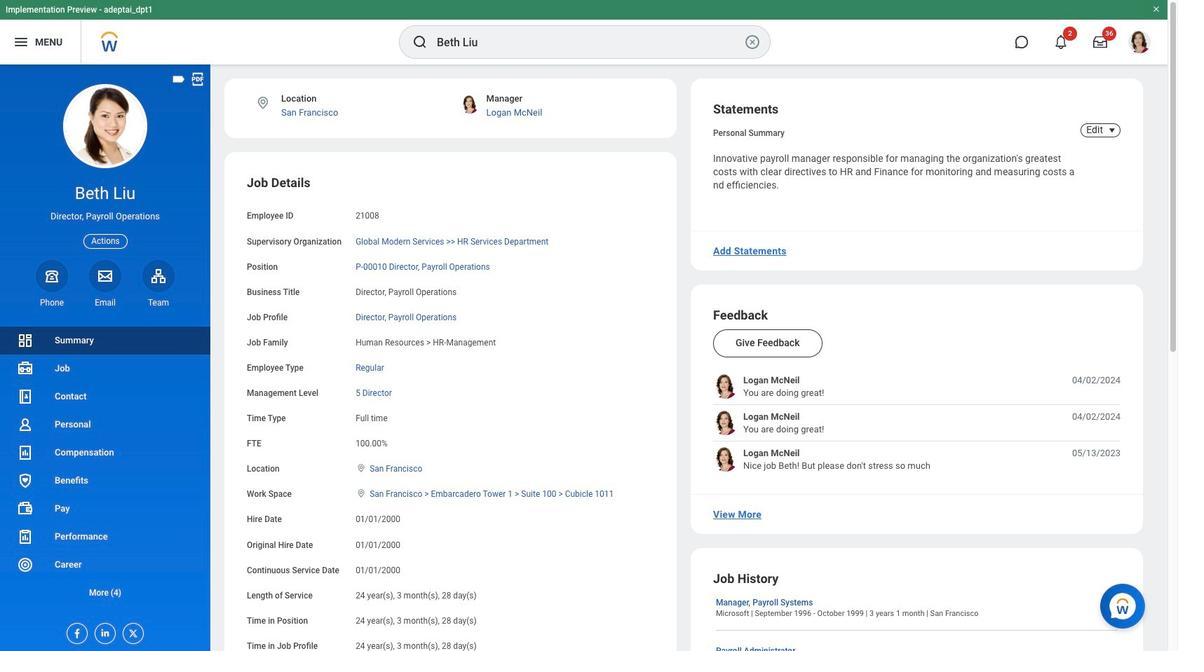 Task type: vqa. For each thing, say whether or not it's contained in the screenshot.
the Status
no



Task type: locate. For each thing, give the bounding box(es) containing it.
view printable version (pdf) image
[[190, 72, 205, 87]]

2 vertical spatial employee's photo (logan mcneil) image
[[713, 448, 738, 472]]

1 vertical spatial location image
[[356, 464, 367, 474]]

x image
[[123, 624, 139, 640]]

group
[[247, 175, 654, 652]]

personal image
[[17, 417, 34, 433]]

full time element
[[356, 411, 388, 424]]

team beth liu element
[[142, 297, 175, 309]]

phone image
[[42, 268, 62, 285]]

contact image
[[17, 389, 34, 405]]

2 vertical spatial location image
[[356, 489, 367, 499]]

benefits image
[[17, 473, 34, 490]]

1 vertical spatial employee's photo (logan mcneil) image
[[713, 411, 738, 436]]

notifications large image
[[1054, 35, 1068, 49]]

1 horizontal spatial list
[[713, 375, 1121, 472]]

facebook image
[[67, 624, 83, 640]]

location image
[[255, 95, 271, 111], [356, 464, 367, 474], [356, 489, 367, 499]]

employee's photo (logan mcneil) image
[[713, 375, 738, 399], [713, 411, 738, 436], [713, 448, 738, 472]]

performance image
[[17, 529, 34, 546]]

close environment banner image
[[1152, 5, 1161, 13]]

view team image
[[150, 268, 167, 285]]

Search Workday  search field
[[437, 27, 741, 58]]

0 vertical spatial employee's photo (logan mcneil) image
[[713, 375, 738, 399]]

caret down image
[[1104, 125, 1121, 136]]

list
[[0, 327, 210, 607], [713, 375, 1121, 472]]

0 horizontal spatial list
[[0, 327, 210, 607]]

1 employee's photo (logan mcneil) image from the top
[[713, 375, 738, 399]]

profile logan mcneil image
[[1128, 31, 1151, 56]]

linkedin image
[[95, 624, 111, 639]]

banner
[[0, 0, 1168, 65]]

phone beth liu element
[[36, 297, 68, 309]]



Task type: describe. For each thing, give the bounding box(es) containing it.
mail image
[[97, 268, 114, 285]]

summary image
[[17, 332, 34, 349]]

x circle image
[[744, 34, 761, 50]]

career image
[[17, 557, 34, 574]]

job image
[[17, 360, 34, 377]]

3 employee's photo (logan mcneil) image from the top
[[713, 448, 738, 472]]

2 employee's photo (logan mcneil) image from the top
[[713, 411, 738, 436]]

pay image
[[17, 501, 34, 518]]

justify image
[[13, 34, 29, 50]]

search image
[[412, 34, 429, 50]]

email beth liu element
[[89, 297, 121, 309]]

0 vertical spatial location image
[[255, 95, 271, 111]]

personal summary element
[[713, 126, 785, 138]]

inbox large image
[[1093, 35, 1107, 49]]

compensation image
[[17, 445, 34, 461]]

tag image
[[171, 72, 187, 87]]

navigation pane region
[[0, 65, 210, 652]]



